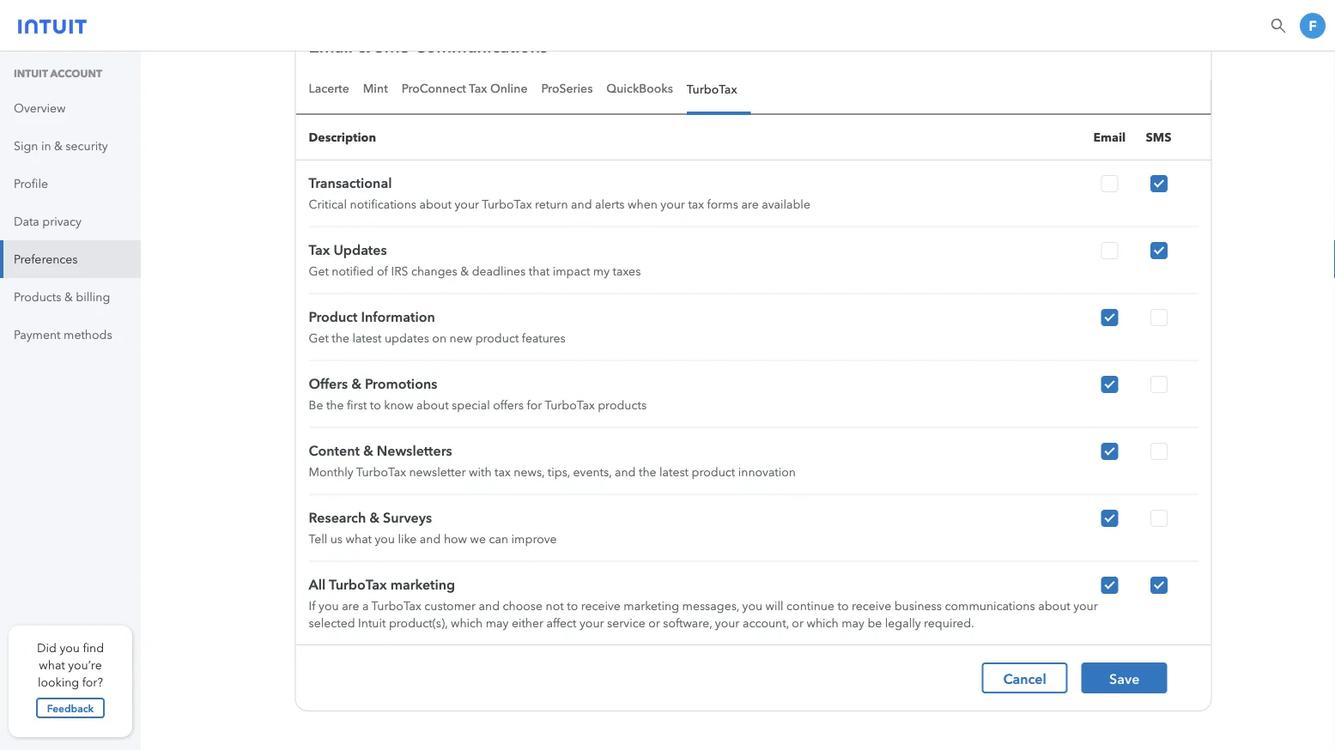 Task type: locate. For each thing, give the bounding box(es) containing it.
sms
[[375, 36, 410, 56], [1147, 130, 1172, 145]]

proconnect tax online
[[402, 81, 528, 96]]

help image
[[1271, 17, 1288, 34]]

tab list
[[296, 79, 1212, 115]]

be
[[309, 398, 323, 412]]

0 horizontal spatial what
[[39, 659, 65, 673]]

1 vertical spatial the
[[326, 398, 344, 412]]

& inside tax updates get notified of irs changes & deadlines that impact my taxes
[[461, 264, 469, 278]]

1 vertical spatial product
[[692, 465, 736, 479]]

marketing up customer
[[391, 576, 456, 593]]

which down continue
[[807, 616, 839, 631]]

0 horizontal spatial tax
[[309, 241, 330, 258]]

latest right events,
[[660, 465, 689, 479]]

& for offers
[[352, 375, 362, 392]]

are right forms
[[742, 197, 759, 211]]

& inside the content & newsletters monthly turbotax newsletter with tax news, tips, events, and the latest product innovation
[[363, 442, 374, 459]]

offers
[[309, 375, 348, 392]]

you're
[[68, 659, 102, 673]]

2 vertical spatial about
[[1039, 599, 1071, 613]]

get down product
[[309, 331, 329, 345]]

email & sms communications
[[309, 36, 548, 56]]

turbotax tab panel
[[296, 115, 1212, 711]]

0 vertical spatial about
[[420, 197, 452, 211]]

to right first
[[370, 398, 381, 412]]

& right content
[[363, 442, 374, 459]]

0 horizontal spatial receive
[[581, 599, 621, 613]]

tax left online
[[469, 81, 487, 96]]

or right the service
[[649, 616, 660, 631]]

1 horizontal spatial are
[[742, 197, 759, 211]]

1 horizontal spatial latest
[[660, 465, 689, 479]]

0 vertical spatial email
[[309, 36, 353, 56]]

and right events,
[[615, 465, 636, 479]]

marketing up the service
[[624, 599, 680, 613]]

0 horizontal spatial or
[[649, 616, 660, 631]]

tax left forms
[[688, 197, 705, 211]]

surveys
[[383, 509, 432, 526]]

be
[[868, 616, 883, 631]]

0 horizontal spatial marketing
[[391, 576, 456, 593]]

what inside research & surveys tell us what you like and how we can improve
[[346, 532, 372, 546]]

tax inside transactional critical notifications about your turbotax return and alerts when your tax forms are available
[[688, 197, 705, 211]]

to
[[370, 398, 381, 412], [567, 599, 578, 613], [838, 599, 849, 613]]

payment methods
[[14, 328, 112, 342]]

receive
[[581, 599, 621, 613], [852, 599, 892, 613]]

2 receive from the left
[[852, 599, 892, 613]]

& for email
[[358, 36, 370, 56]]

if
[[309, 599, 316, 613]]

updates
[[385, 331, 429, 345]]

&
[[358, 36, 370, 56], [54, 139, 63, 153], [461, 264, 469, 278], [64, 290, 73, 304], [352, 375, 362, 392], [363, 442, 374, 459], [370, 509, 380, 526]]

& inside offers & promotions be the first to know about special offers for turbotax products
[[352, 375, 362, 392]]

1 vertical spatial tax
[[495, 465, 511, 479]]

with
[[469, 465, 492, 479]]

1 horizontal spatial product
[[692, 465, 736, 479]]

the right be
[[326, 398, 344, 412]]

save button
[[1082, 663, 1168, 694]]

or down continue
[[792, 616, 804, 631]]

and left alerts
[[571, 197, 592, 211]]

your down messages,
[[716, 616, 740, 631]]

in
[[41, 139, 51, 153]]

about inside transactional critical notifications about your turbotax return and alerts when your tax forms are available
[[420, 197, 452, 211]]

offers & promotions be the first to know about special offers for turbotax products
[[309, 375, 647, 412]]

tax left the updates at the left of the page
[[309, 241, 330, 258]]

alerts
[[595, 197, 625, 211]]

a
[[362, 599, 369, 613]]

tips,
[[548, 465, 571, 479]]

turbotax down newsletters
[[356, 465, 406, 479]]

1 horizontal spatial email
[[1094, 130, 1127, 145]]

my
[[594, 264, 610, 278]]

and
[[571, 197, 592, 211], [615, 465, 636, 479], [420, 532, 441, 546], [479, 599, 500, 613]]

are left a
[[342, 599, 359, 613]]

about right notifications
[[420, 197, 452, 211]]

affect
[[547, 616, 577, 631]]

product inside product information get the latest updates on new product features
[[476, 331, 519, 345]]

1 vertical spatial what
[[39, 659, 65, 673]]

1 horizontal spatial which
[[807, 616, 839, 631]]

0 horizontal spatial product
[[476, 331, 519, 345]]

1 horizontal spatial may
[[842, 616, 865, 631]]

1 vertical spatial latest
[[660, 465, 689, 479]]

1 vertical spatial marketing
[[624, 599, 680, 613]]

which down customer
[[451, 616, 483, 631]]

latest down information on the top of page
[[353, 331, 382, 345]]

latest
[[353, 331, 382, 345], [660, 465, 689, 479]]

product(s),
[[389, 616, 448, 631]]

innovation
[[739, 465, 796, 479]]

overview
[[14, 101, 66, 115]]

turbotax up product(s),
[[372, 599, 422, 613]]

turbotax right quickbooks
[[687, 81, 738, 96]]

and left choose on the left of page
[[479, 599, 500, 613]]

promotions
[[365, 375, 438, 392]]

0 vertical spatial get
[[309, 264, 329, 278]]

impact
[[553, 264, 591, 278]]

0 horizontal spatial latest
[[353, 331, 382, 345]]

you left 'like'
[[375, 532, 395, 546]]

0 vertical spatial product
[[476, 331, 519, 345]]

1 horizontal spatial what
[[346, 532, 372, 546]]

1 vertical spatial are
[[342, 599, 359, 613]]

0 horizontal spatial tax
[[495, 465, 511, 479]]

2 horizontal spatial to
[[838, 599, 849, 613]]

may left either
[[486, 616, 509, 631]]

& for research
[[370, 509, 380, 526]]

0 horizontal spatial which
[[451, 616, 483, 631]]

to right not
[[567, 599, 578, 613]]

how
[[444, 532, 467, 546]]

cancel
[[1004, 669, 1047, 688]]

quickbooks
[[607, 81, 673, 96]]

latest inside product information get the latest updates on new product features
[[353, 331, 382, 345]]

1 horizontal spatial tax
[[469, 81, 487, 96]]

product right 'new'
[[476, 331, 519, 345]]

or
[[649, 616, 660, 631], [792, 616, 804, 631]]

sign
[[14, 139, 38, 153]]

you right 'if'
[[319, 599, 339, 613]]

will
[[766, 599, 784, 613]]

& left surveys
[[370, 509, 380, 526]]

& inside research & surveys tell us what you like and how we can improve
[[370, 509, 380, 526]]

0 vertical spatial the
[[332, 331, 350, 345]]

tax
[[469, 81, 487, 96], [309, 241, 330, 258]]

tax right with
[[495, 465, 511, 479]]

messages,
[[683, 599, 740, 613]]

what down the did
[[39, 659, 65, 673]]

& left billing
[[64, 290, 73, 304]]

& right changes
[[461, 264, 469, 278]]

marketing
[[391, 576, 456, 593], [624, 599, 680, 613]]

about right know on the bottom left
[[417, 398, 449, 412]]

0 vertical spatial are
[[742, 197, 759, 211]]

2 may from the left
[[842, 616, 865, 631]]

1 or from the left
[[649, 616, 660, 631]]

products & billing
[[14, 290, 110, 304]]

are
[[742, 197, 759, 211], [342, 599, 359, 613]]

& for content
[[363, 442, 374, 459]]

mint button
[[363, 79, 402, 115]]

0 vertical spatial tax
[[469, 81, 487, 96]]

privacy
[[42, 214, 82, 229]]

receive up be
[[852, 599, 892, 613]]

and inside research & surveys tell us what you like and how we can improve
[[420, 532, 441, 546]]

0 horizontal spatial sms
[[375, 36, 410, 56]]

to inside offers & promotions be the first to know about special offers for turbotax products
[[370, 398, 381, 412]]

0 vertical spatial latest
[[353, 331, 382, 345]]

the right events,
[[639, 465, 657, 479]]

products & billing link
[[0, 278, 141, 316]]

software,
[[663, 616, 713, 631]]

& up first
[[352, 375, 362, 392]]

turbotax left return
[[482, 197, 532, 211]]

you
[[375, 532, 395, 546], [319, 599, 339, 613], [743, 599, 763, 613], [60, 641, 80, 656]]

get inside product information get the latest updates on new product features
[[309, 331, 329, 345]]

& up mint
[[358, 36, 370, 56]]

get inside tax updates get notified of irs changes & deadlines that impact my taxes
[[309, 264, 329, 278]]

find
[[83, 641, 104, 656]]

1 vertical spatial get
[[309, 331, 329, 345]]

you up you're
[[60, 641, 80, 656]]

to right continue
[[838, 599, 849, 613]]

1 vertical spatial about
[[417, 398, 449, 412]]

data
[[14, 214, 39, 229]]

1 horizontal spatial receive
[[852, 599, 892, 613]]

transactional critical notifications about your turbotax return and alerts when your tax forms are available
[[309, 174, 811, 211]]

& inside 'link'
[[64, 290, 73, 304]]

your
[[455, 197, 479, 211], [661, 197, 685, 211], [1074, 599, 1099, 613], [580, 616, 604, 631], [716, 616, 740, 631]]

0 vertical spatial what
[[346, 532, 372, 546]]

receive up the service
[[581, 599, 621, 613]]

know
[[384, 398, 414, 412]]

2 get from the top
[[309, 331, 329, 345]]

1 horizontal spatial sms
[[1147, 130, 1172, 145]]

2 vertical spatial the
[[639, 465, 657, 479]]

did
[[37, 641, 57, 656]]

email inside turbotax tab panel
[[1094, 130, 1127, 145]]

turbotax up a
[[329, 576, 387, 593]]

0 horizontal spatial may
[[486, 616, 509, 631]]

newsletters
[[377, 442, 452, 459]]

1 vertical spatial email
[[1094, 130, 1127, 145]]

you inside research & surveys tell us what you like and how we can improve
[[375, 532, 395, 546]]

0 horizontal spatial are
[[342, 599, 359, 613]]

and inside transactional critical notifications about your turbotax return and alerts when your tax forms are available
[[571, 197, 592, 211]]

deadlines
[[472, 264, 526, 278]]

tax inside proconnect tax online dropdown button
[[469, 81, 487, 96]]

0 horizontal spatial email
[[309, 36, 353, 56]]

intuit logo image
[[18, 14, 87, 34]]

customer
[[425, 599, 476, 613]]

get left notified
[[309, 264, 329, 278]]

turbotax
[[687, 81, 738, 96], [482, 197, 532, 211], [545, 398, 595, 412], [356, 465, 406, 479], [329, 576, 387, 593], [372, 599, 422, 613]]

turbotax right for
[[545, 398, 595, 412]]

what right us
[[346, 532, 372, 546]]

continue
[[787, 599, 835, 613]]

payment
[[14, 328, 61, 342]]

1 horizontal spatial tax
[[688, 197, 705, 211]]

0 vertical spatial tax
[[688, 197, 705, 211]]

the down product
[[332, 331, 350, 345]]

email for email & sms communications
[[309, 36, 353, 56]]

security
[[66, 139, 108, 153]]

product left innovation
[[692, 465, 736, 479]]

your up save button
[[1074, 599, 1099, 613]]

1 get from the top
[[309, 264, 329, 278]]

preferences link
[[0, 241, 141, 278]]

cancel button
[[983, 663, 1069, 694]]

about right the communications
[[1039, 599, 1071, 613]]

and right 'like'
[[420, 532, 441, 546]]

turbotax inside transactional critical notifications about your turbotax return and alerts when your tax forms are available
[[482, 197, 532, 211]]

1 vertical spatial sms
[[1147, 130, 1172, 145]]

1 horizontal spatial or
[[792, 616, 804, 631]]

1 vertical spatial tax
[[309, 241, 330, 258]]

may left be
[[842, 616, 865, 631]]

0 horizontal spatial to
[[370, 398, 381, 412]]



Task type: vqa. For each thing, say whether or not it's contained in the screenshot.
the download in Data can't be uploaded. You won't be able to upload the data you download to one of our products.
no



Task type: describe. For each thing, give the bounding box(es) containing it.
product information get the latest updates on new product features
[[309, 308, 566, 345]]

mint
[[363, 81, 388, 96]]

data privacy
[[14, 214, 82, 229]]

about inside all turbotax marketing if you are a turbotax customer and choose not to receive marketing messages, you will continue to receive business communications about your selected intuit product(s), which may either affect your service or software, your account, or which may be legally required.
[[1039, 599, 1071, 613]]

the inside the content & newsletters monthly turbotax newsletter with tax news, tips, events, and the latest product innovation
[[639, 465, 657, 479]]

changes
[[411, 264, 458, 278]]

2 or from the left
[[792, 616, 804, 631]]

forms
[[708, 197, 739, 211]]

proconnect
[[402, 81, 466, 96]]

are inside all turbotax marketing if you are a turbotax customer and choose not to receive marketing messages, you will continue to receive business communications about your selected intuit product(s), which may either affect your service or software, your account, or which may be legally required.
[[342, 599, 359, 613]]

choose
[[503, 599, 543, 613]]

product inside the content & newsletters monthly turbotax newsletter with tax news, tips, events, and the latest product innovation
[[692, 465, 736, 479]]

1 receive from the left
[[581, 599, 621, 613]]

profile link
[[0, 165, 141, 203]]

f
[[1310, 17, 1318, 34]]

and inside the content & newsletters monthly turbotax newsletter with tax news, tips, events, and the latest product innovation
[[615, 465, 636, 479]]

selected
[[309, 616, 355, 631]]

looking
[[38, 676, 79, 690]]

quickbooks button
[[607, 79, 687, 115]]

1 may from the left
[[486, 616, 509, 631]]

billing
[[76, 290, 110, 304]]

sms inside turbotax tab panel
[[1147, 130, 1172, 145]]

feedback button
[[36, 698, 105, 719]]

& for products
[[64, 290, 73, 304]]

intuit account element
[[0, 52, 141, 354]]

critical
[[309, 197, 347, 211]]

did you find what you're looking for?
[[37, 641, 104, 690]]

that
[[529, 264, 550, 278]]

get for product information
[[309, 331, 329, 345]]

can
[[489, 532, 509, 546]]

new
[[450, 331, 473, 345]]

tax updates get notified of irs changes & deadlines that impact my taxes
[[309, 241, 641, 278]]

intuit
[[14, 67, 48, 80]]

product
[[309, 308, 358, 325]]

turbotax button
[[687, 79, 751, 115]]

content
[[309, 442, 360, 459]]

your up tax updates get notified of irs changes & deadlines that impact my taxes
[[455, 197, 479, 211]]

required.
[[924, 616, 975, 631]]

like
[[398, 532, 417, 546]]

0 vertical spatial sms
[[375, 36, 410, 56]]

payment methods link
[[0, 316, 141, 354]]

about inside offers & promotions be the first to know about special offers for turbotax products
[[417, 398, 449, 412]]

2 which from the left
[[807, 616, 839, 631]]

on
[[432, 331, 447, 345]]

for?
[[82, 676, 103, 690]]

1 horizontal spatial to
[[567, 599, 578, 613]]

notifications
[[350, 197, 417, 211]]

get for tax updates
[[309, 264, 329, 278]]

improve
[[512, 532, 557, 546]]

turbotax inside the content & newsletters monthly turbotax newsletter with tax news, tips, events, and the latest product innovation
[[356, 465, 406, 479]]

service
[[607, 616, 646, 631]]

are inside transactional critical notifications about your turbotax return and alerts when your tax forms are available
[[742, 197, 759, 211]]

all turbotax marketing if you are a turbotax customer and choose not to receive marketing messages, you will continue to receive business communications about your selected intuit product(s), which may either affect your service or software, your account, or which may be legally required.
[[309, 576, 1099, 631]]

first
[[347, 398, 367, 412]]

products
[[598, 398, 647, 412]]

news,
[[514, 465, 545, 479]]

lacerte button
[[309, 79, 363, 115]]

available
[[762, 197, 811, 211]]

intuit
[[358, 616, 386, 631]]

events,
[[574, 465, 612, 479]]

not
[[546, 599, 564, 613]]

description
[[309, 130, 376, 145]]

turbotax inside dropdown button
[[687, 81, 738, 96]]

the inside offers & promotions be the first to know about special offers for turbotax products
[[326, 398, 344, 412]]

special
[[452, 398, 490, 412]]

proseries
[[542, 81, 593, 96]]

lacerte
[[309, 81, 349, 96]]

turbotax inside offers & promotions be the first to know about special offers for turbotax products
[[545, 398, 595, 412]]

tax inside the content & newsletters monthly turbotax newsletter with tax news, tips, events, and the latest product innovation
[[495, 465, 511, 479]]

1 horizontal spatial marketing
[[624, 599, 680, 613]]

all
[[309, 576, 326, 593]]

& right in
[[54, 139, 63, 153]]

research & surveys tell us what you like and how we can improve
[[309, 509, 557, 546]]

for
[[527, 398, 542, 412]]

save
[[1110, 669, 1140, 688]]

account,
[[743, 616, 789, 631]]

1 which from the left
[[451, 616, 483, 631]]

data privacy link
[[0, 203, 141, 241]]

tell
[[309, 532, 328, 546]]

account
[[50, 67, 102, 80]]

what inside the did you find what you're looking for?
[[39, 659, 65, 673]]

overview link
[[0, 89, 141, 127]]

online
[[490, 81, 528, 96]]

you up account,
[[743, 599, 763, 613]]

products
[[14, 290, 61, 304]]

offers
[[493, 398, 524, 412]]

and inside all turbotax marketing if you are a turbotax customer and choose not to receive marketing messages, you will continue to receive business communications about your selected intuit product(s), which may either affect your service or software, your account, or which may be legally required.
[[479, 599, 500, 613]]

legally
[[886, 616, 921, 631]]

latest inside the content & newsletters monthly turbotax newsletter with tax news, tips, events, and the latest product innovation
[[660, 465, 689, 479]]

transactional
[[309, 174, 392, 191]]

methods
[[64, 328, 112, 342]]

business
[[895, 599, 942, 613]]

taxes
[[613, 264, 641, 278]]

email for email
[[1094, 130, 1127, 145]]

sign in & security
[[14, 139, 108, 153]]

0 vertical spatial marketing
[[391, 576, 456, 593]]

when
[[628, 197, 658, 211]]

you inside the did you find what you're looking for?
[[60, 641, 80, 656]]

your right when
[[661, 197, 685, 211]]

intuit account
[[14, 67, 102, 80]]

your right affect
[[580, 616, 604, 631]]

communications
[[945, 599, 1036, 613]]

the inside product information get the latest updates on new product features
[[332, 331, 350, 345]]

preferences
[[14, 252, 78, 266]]

communications
[[414, 36, 548, 56]]

tax inside tax updates get notified of irs changes & deadlines that impact my taxes
[[309, 241, 330, 258]]

tab list containing lacerte
[[296, 79, 1212, 115]]

proseries button
[[542, 79, 607, 115]]

notified
[[332, 264, 374, 278]]

sign in & security link
[[0, 127, 141, 165]]

newsletter
[[409, 465, 466, 479]]



